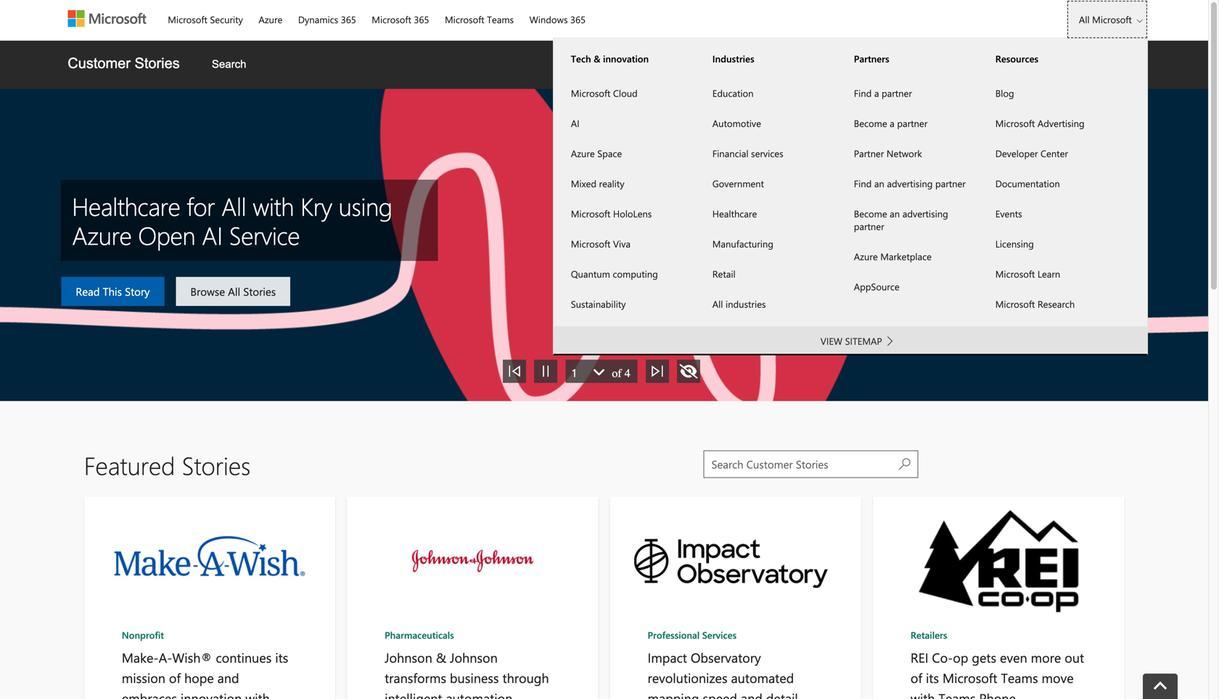 Task type: vqa. For each thing, say whether or not it's contained in the screenshot.
View Sitemap
yes



Task type: describe. For each thing, give the bounding box(es) containing it.
view sitemap link
[[753, 327, 949, 353]]

microsoft for microsoft cloud
[[571, 87, 611, 99]]

innovation inside 'tech & innovation' heading
[[603, 52, 649, 65]]

financial services link
[[695, 138, 837, 168]]

quantum computing
[[571, 268, 658, 280]]

partner network
[[854, 147, 923, 160]]

innovation inside nonprofit make-a-wish® continues its mission of hope and embraces innovation wi
[[181, 689, 242, 699]]

microsoft learn link
[[979, 259, 1120, 289]]

services
[[703, 629, 737, 641]]

kry
[[301, 190, 332, 222]]

financial services
[[713, 147, 784, 160]]

and inside nonprofit make-a-wish® continues its mission of hope and embraces innovation wi
[[218, 669, 239, 686]]

appsource
[[854, 280, 900, 293]]

become an advertising partner link
[[837, 199, 979, 241]]

retail link
[[695, 259, 837, 289]]

microsoft for microsoft viva
[[571, 237, 611, 250]]

and inside professional services impact observatory revolutionizes automated mapping speed and deta
[[741, 689, 763, 699]]

2 johnson from the left
[[450, 649, 498, 666]]

read
[[76, 284, 100, 299]]

documentation
[[996, 177, 1061, 190]]

manufacturing
[[713, 237, 774, 250]]

microsoft for microsoft research
[[996, 298, 1036, 310]]

microsoft 365 link
[[365, 1, 436, 36]]

move
[[1042, 669, 1074, 686]]

mixed reality link
[[554, 168, 695, 199]]

microsoft hololens
[[571, 207, 652, 220]]

Search Customer Stories search field
[[704, 451, 919, 478]]

365 for dynamics 365
[[341, 13, 356, 26]]

mixed reality
[[571, 177, 625, 190]]

microsoft for microsoft learn
[[996, 268, 1036, 280]]

even
[[1001, 649, 1028, 666]]

a-
[[159, 649, 172, 666]]

mission
[[122, 669, 165, 686]]

browse
[[191, 284, 225, 299]]

professional services impact observatory revolutionizes automated mapping speed and deta
[[648, 629, 799, 699]]

partner inside become an advertising partner
[[854, 220, 885, 233]]

windows 365 link
[[523, 1, 592, 36]]

all microsoft
[[1080, 13, 1132, 26]]

windows
[[530, 13, 568, 26]]

365 for microsoft 365
[[414, 13, 429, 26]]

become a partner
[[854, 117, 928, 130]]

microsoft for microsoft hololens
[[571, 207, 611, 220]]

cloud
[[613, 87, 638, 99]]

partner inside become a partner link
[[898, 117, 928, 130]]

of inside "featured stories" region
[[612, 367, 622, 380]]

featured
[[84, 449, 175, 481]]

all inside healthcare for all with kry using azure open ai service
[[221, 190, 246, 222]]

become an advertising partner
[[854, 207, 949, 233]]

with inside retailers rei co-op gets even more out of its microsoft teams move with teams phone
[[911, 689, 936, 699]]

rei
[[911, 649, 929, 666]]

industries
[[713, 52, 755, 65]]

microsoft teams
[[445, 13, 514, 26]]

hide carousal controls image
[[680, 364, 698, 379]]

service
[[229, 219, 300, 251]]

microsoft viva link
[[554, 229, 695, 259]]

partner
[[854, 147, 885, 160]]

quantum computing link
[[554, 259, 695, 289]]

for
[[187, 190, 215, 222]]

azure inside healthcare for all with kry using azure open ai service
[[72, 219, 132, 251]]

transforms
[[385, 669, 447, 686]]

ai link
[[554, 108, 695, 138]]

find for find an advertising partner
[[854, 177, 872, 190]]

advertising for become
[[903, 207, 949, 220]]

open
[[138, 219, 195, 251]]

microsoft advertising link
[[979, 108, 1120, 138]]

events
[[996, 207, 1023, 220]]

& inside pharmaceuticals johnson & johnson transforms business through intelligent automation
[[436, 649, 447, 666]]

featured stories region
[[0, 89, 1209, 401]]

read this story link
[[61, 277, 164, 306]]

all inside dropdown button
[[1080, 13, 1090, 26]]

wish®
[[172, 649, 212, 666]]

advertising for find
[[888, 177, 933, 190]]

find an advertising partner
[[854, 177, 966, 190]]

professional
[[648, 629, 700, 641]]

microsoft for microsoft teams
[[445, 13, 485, 26]]

retailers rei co-op gets even more out of its microsoft teams move with teams phone
[[911, 629, 1085, 699]]

services
[[752, 147, 784, 160]]

op
[[954, 649, 969, 666]]

microsoft learn
[[996, 268, 1061, 280]]

microsoft research
[[996, 298, 1075, 310]]

1 horizontal spatial teams
[[939, 689, 976, 699]]

azure for azure
[[259, 13, 283, 26]]

microsoft research link
[[979, 289, 1120, 319]]

microsoft security link
[[161, 1, 250, 36]]

healthcare for healthcare for all with kry using azure open ai service
[[72, 190, 180, 222]]

an for find
[[875, 177, 885, 190]]

resources heading
[[979, 39, 1120, 78]]

healthcare link
[[695, 199, 837, 229]]

microsoft for microsoft 365
[[372, 13, 412, 26]]

microsoft security
[[168, 13, 243, 26]]

resources
[[996, 52, 1039, 65]]

azure for azure space
[[571, 147, 595, 160]]

customer
[[68, 55, 131, 71]]

all microsoft button
[[1068, 1, 1148, 38]]

go to top image
[[1154, 681, 1168, 695]]

azure for azure marketplace
[[854, 250, 878, 263]]

microsoft hololens link
[[554, 199, 695, 229]]

mixed
[[571, 177, 597, 190]]

pause stories image
[[539, 364, 553, 379]]

sitemap
[[846, 335, 883, 347]]

featured stories
[[84, 449, 251, 481]]

appsource link
[[837, 272, 979, 302]]

1 johnson from the left
[[385, 649, 433, 666]]

space
[[598, 147, 622, 160]]

automation
[[446, 689, 513, 699]]

education
[[713, 87, 754, 99]]

an for become
[[890, 207, 900, 220]]



Task type: locate. For each thing, give the bounding box(es) containing it.
1 vertical spatial advertising
[[903, 207, 949, 220]]

developer center link
[[979, 138, 1120, 168]]

all up resources heading
[[1080, 13, 1090, 26]]

automated
[[732, 669, 795, 686]]

a up partner network in the top of the page
[[890, 117, 895, 130]]

1 button
[[566, 360, 609, 383]]

1 vertical spatial ai
[[202, 219, 223, 251]]

partner
[[882, 87, 913, 99], [898, 117, 928, 130], [936, 177, 966, 190], [854, 220, 885, 233]]

ai up azure space
[[571, 117, 580, 130]]

azure marketplace
[[854, 250, 932, 263]]

network
[[887, 147, 923, 160]]

with inside healthcare for all with kry using azure open ai service
[[253, 190, 294, 222]]

1 horizontal spatial a
[[890, 117, 895, 130]]

0 horizontal spatial ai
[[202, 219, 223, 251]]

an
[[875, 177, 885, 190], [890, 207, 900, 220]]

read this story
[[76, 284, 150, 299]]

view sitemap
[[821, 335, 883, 347]]

0 horizontal spatial an
[[875, 177, 885, 190]]

0 horizontal spatial its
[[275, 649, 288, 666]]

& inside heading
[[594, 52, 601, 65]]

2 365 from the left
[[414, 13, 429, 26]]

1 horizontal spatial with
[[911, 689, 936, 699]]

1 horizontal spatial johnson
[[450, 649, 498, 666]]

all right for
[[221, 190, 246, 222]]

azure space
[[571, 147, 622, 160]]

its inside retailers rei co-op gets even more out of its microsoft teams move with teams phone
[[926, 669, 940, 686]]

0 horizontal spatial johnson
[[385, 649, 433, 666]]

all right browse
[[228, 284, 240, 299]]

innovation
[[603, 52, 649, 65], [181, 689, 242, 699]]

of inside nonprofit make-a-wish® continues its mission of hope and embraces innovation wi
[[169, 669, 181, 686]]

industries element
[[695, 77, 837, 319]]

365 for windows 365
[[571, 13, 586, 26]]

1 vertical spatial its
[[926, 669, 940, 686]]

advertising inside become an advertising partner
[[903, 207, 949, 220]]

0 horizontal spatial healthcare
[[72, 190, 180, 222]]

sustainability link
[[554, 289, 695, 319]]

teams left the windows
[[487, 13, 514, 26]]

partners heading
[[837, 39, 979, 78]]

and
[[218, 669, 239, 686], [741, 689, 763, 699]]

become a partner link
[[837, 108, 979, 138]]

partner up become a partner
[[882, 87, 913, 99]]

azure up appsource
[[854, 250, 878, 263]]

retailers
[[911, 629, 948, 641]]

stories inside browse all stories link
[[243, 284, 276, 299]]

its right continues
[[275, 649, 288, 666]]

0 vertical spatial become
[[854, 117, 888, 130]]

its inside nonprofit make-a-wish® continues its mission of hope and embraces innovation wi
[[275, 649, 288, 666]]

teams down even
[[1002, 669, 1039, 686]]

of
[[612, 367, 622, 380], [169, 669, 181, 686], [911, 669, 923, 686]]

2 vertical spatial stories
[[182, 449, 251, 481]]

intelligent
[[385, 689, 443, 699]]

licensing link
[[979, 229, 1120, 259]]

browse all stories link
[[176, 277, 291, 306]]

a up become a partner
[[875, 87, 880, 99]]

1 become from the top
[[854, 117, 888, 130]]

search link
[[197, 41, 261, 88]]

1 vertical spatial teams
[[1002, 669, 1039, 686]]

advertising down partner network link
[[888, 177, 933, 190]]

partner up azure marketplace
[[854, 220, 885, 233]]

tech & innovation
[[571, 52, 649, 65]]

become down find an advertising partner link
[[854, 207, 888, 220]]

become inside become a partner link
[[854, 117, 888, 130]]

0 horizontal spatial a
[[875, 87, 880, 99]]

0 vertical spatial innovation
[[603, 52, 649, 65]]

microsoft viva
[[571, 237, 631, 250]]

industries heading
[[695, 39, 837, 78]]

2 horizontal spatial 365
[[571, 13, 586, 26]]

of left 4
[[612, 367, 622, 380]]

2 horizontal spatial teams
[[1002, 669, 1039, 686]]

ai inside healthcare for all with kry using azure open ai service
[[202, 219, 223, 251]]

sustainability
[[571, 298, 626, 310]]

azure left 'space' at top
[[571, 147, 595, 160]]

government
[[713, 177, 765, 190]]

become inside become an advertising partner
[[854, 207, 888, 220]]

find down partner
[[854, 177, 872, 190]]

phone
[[980, 689, 1016, 699]]

healthcare inside healthcare for all with kry using azure open ai service
[[72, 190, 180, 222]]

embraces
[[122, 689, 177, 699]]

of down a-
[[169, 669, 181, 686]]

solid image
[[593, 366, 606, 380]]

0 horizontal spatial teams
[[487, 13, 514, 26]]

become up partner
[[854, 117, 888, 130]]

healthcare
[[72, 190, 180, 222], [713, 207, 757, 220]]

1 vertical spatial &
[[436, 649, 447, 666]]

impact
[[648, 649, 688, 666]]

azure up this on the left of the page
[[72, 219, 132, 251]]

become
[[854, 117, 888, 130], [854, 207, 888, 220]]

security
[[210, 13, 243, 26]]

a for find
[[875, 87, 880, 99]]

0 horizontal spatial innovation
[[181, 689, 242, 699]]

speed
[[703, 689, 738, 699]]

documentation link
[[979, 168, 1120, 199]]

2 become from the top
[[854, 207, 888, 220]]

dynamics
[[298, 13, 338, 26]]

of down rei
[[911, 669, 923, 686]]

1 find from the top
[[854, 87, 872, 99]]

1 horizontal spatial &
[[594, 52, 601, 65]]

azure inside tech & innovation element
[[571, 147, 595, 160]]

revolutionizes
[[648, 669, 728, 686]]

out
[[1065, 649, 1085, 666]]

microsoft for microsoft advertising
[[996, 117, 1036, 130]]

ai right open
[[202, 219, 223, 251]]

story
[[125, 284, 150, 299]]

healthcare inside industries element
[[713, 207, 757, 220]]

1 vertical spatial stories
[[243, 284, 276, 299]]

microsoft inside dropdown button
[[1093, 13, 1132, 26]]

through
[[503, 669, 549, 686]]

with left "kry" on the top left of page
[[253, 190, 294, 222]]

stories for featured stories
[[182, 449, 251, 481]]

azure marketplace link
[[837, 241, 979, 272]]

& down the "pharmaceuticals"
[[436, 649, 447, 666]]

2 horizontal spatial of
[[911, 669, 923, 686]]

an down partner network in the top of the page
[[875, 177, 885, 190]]

quantum
[[571, 268, 611, 280]]

johnson up transforms
[[385, 649, 433, 666]]

partner down partner network link
[[936, 177, 966, 190]]

financial
[[713, 147, 749, 160]]

teams inside "link"
[[487, 13, 514, 26]]

innovation down the hope
[[181, 689, 242, 699]]

government link
[[695, 168, 837, 199]]

an inside become an advertising partner
[[890, 207, 900, 220]]

partners element
[[837, 77, 979, 302]]

0 vertical spatial an
[[875, 177, 885, 190]]

microsoft cloud link
[[554, 78, 695, 108]]

developer center
[[996, 147, 1069, 160]]

stories
[[135, 55, 180, 71], [243, 284, 276, 299], [182, 449, 251, 481]]

0 horizontal spatial &
[[436, 649, 447, 666]]

observatory
[[691, 649, 761, 666]]

find a partner
[[854, 87, 913, 99]]

0 vertical spatial find
[[854, 87, 872, 99]]

stories inside customer stories link
[[135, 55, 180, 71]]

gets
[[972, 649, 997, 666]]

0 vertical spatial a
[[875, 87, 880, 99]]

365 right the windows
[[571, 13, 586, 26]]

teams down op
[[939, 689, 976, 699]]

1 horizontal spatial innovation
[[603, 52, 649, 65]]

blog link
[[979, 78, 1120, 108]]

reality
[[599, 177, 625, 190]]

manufacturing link
[[695, 229, 837, 259]]

business
[[450, 669, 499, 686]]

a for become
[[890, 117, 895, 130]]

0 vertical spatial teams
[[487, 13, 514, 26]]

365 right dynamics on the left
[[341, 13, 356, 26]]

search featured stories region
[[24, 416, 1185, 699]]

1 horizontal spatial healthcare
[[713, 207, 757, 220]]

partner inside the find a partner link
[[882, 87, 913, 99]]

stories for customer stories
[[135, 55, 180, 71]]

1 horizontal spatial ai
[[571, 117, 580, 130]]

nonprofit
[[122, 629, 164, 641]]

microsoft teams link
[[439, 1, 521, 36]]

1 365 from the left
[[341, 13, 356, 26]]

of inside retailers rei co-op gets even more out of its microsoft teams move with teams phone
[[911, 669, 923, 686]]

3 365 from the left
[[571, 13, 586, 26]]

all inside industries element
[[713, 298, 723, 310]]

1 vertical spatial with
[[911, 689, 936, 699]]

an down find an advertising partner link
[[890, 207, 900, 220]]

tech & innovation element
[[554, 77, 695, 319]]

all
[[1080, 13, 1090, 26], [221, 190, 246, 222], [228, 284, 240, 299], [713, 298, 723, 310]]

1 vertical spatial and
[[741, 689, 763, 699]]

find an advertising partner link
[[837, 168, 979, 199]]

licensing
[[996, 237, 1035, 250]]

0 vertical spatial ai
[[571, 117, 580, 130]]

1
[[572, 366, 577, 380]]

azure inside partners element
[[854, 250, 878, 263]]

0 vertical spatial &
[[594, 52, 601, 65]]

1 horizontal spatial of
[[612, 367, 622, 380]]

hope
[[184, 669, 214, 686]]

innovation up cloud
[[603, 52, 649, 65]]

0 vertical spatial advertising
[[888, 177, 933, 190]]

365 left 'microsoft teams'
[[414, 13, 429, 26]]

1 vertical spatial innovation
[[181, 689, 242, 699]]

1 horizontal spatial an
[[890, 207, 900, 220]]

0 vertical spatial with
[[253, 190, 294, 222]]

center
[[1041, 147, 1069, 160]]

ai
[[571, 117, 580, 130], [202, 219, 223, 251]]

tech & innovation heading
[[554, 39, 695, 78]]

find down partners
[[854, 87, 872, 99]]

and down continues
[[218, 669, 239, 686]]

of  4
[[612, 367, 631, 380]]

microsoft image
[[68, 10, 146, 27]]

dynamics 365
[[298, 13, 356, 26]]

1 vertical spatial find
[[854, 177, 872, 190]]

1 vertical spatial an
[[890, 207, 900, 220]]

windows 365
[[530, 13, 586, 26]]

2 vertical spatial teams
[[939, 689, 976, 699]]

0 vertical spatial its
[[275, 649, 288, 666]]

1 horizontal spatial 365
[[414, 13, 429, 26]]

advertising down find an advertising partner
[[903, 207, 949, 220]]

1 vertical spatial a
[[890, 117, 895, 130]]

automotive
[[713, 117, 762, 130]]

search
[[212, 58, 246, 70]]

tech
[[571, 52, 591, 65]]

microsoft inside retailers rei co-op gets even more out of its microsoft teams move with teams phone
[[943, 669, 998, 686]]

become for become an advertising partner
[[854, 207, 888, 220]]

0 vertical spatial and
[[218, 669, 239, 686]]

its down co-
[[926, 669, 940, 686]]

resources element
[[979, 77, 1120, 319]]

partner down the find a partner link at the right top of the page
[[898, 117, 928, 130]]

all left industries
[[713, 298, 723, 310]]

stories inside search featured stories region
[[182, 449, 251, 481]]

0 vertical spatial stories
[[135, 55, 180, 71]]

1 horizontal spatial its
[[926, 669, 940, 686]]

find for find a partner
[[854, 87, 872, 99]]

2 find from the top
[[854, 177, 872, 190]]

with down rei
[[911, 689, 936, 699]]

& right tech
[[594, 52, 601, 65]]

developer
[[996, 147, 1039, 160]]

0 horizontal spatial and
[[218, 669, 239, 686]]

ai inside ai link
[[571, 117, 580, 130]]

0 horizontal spatial with
[[253, 190, 294, 222]]

4
[[625, 367, 631, 380]]

find
[[854, 87, 872, 99], [854, 177, 872, 190]]

and down automated
[[741, 689, 763, 699]]

1 horizontal spatial and
[[741, 689, 763, 699]]

azure right security
[[259, 13, 283, 26]]

become for become a partner
[[854, 117, 888, 130]]

1 vertical spatial become
[[854, 207, 888, 220]]

healthcare for healthcare
[[713, 207, 757, 220]]

customer stories link
[[53, 41, 194, 89]]

0 horizontal spatial of
[[169, 669, 181, 686]]

marketplace
[[881, 250, 932, 263]]

0 horizontal spatial 365
[[341, 13, 356, 26]]

microsoft for microsoft security
[[168, 13, 208, 26]]

partner inside find an advertising partner link
[[936, 177, 966, 190]]

johnson up "business"
[[450, 649, 498, 666]]

customer stories
[[68, 55, 180, 71]]



